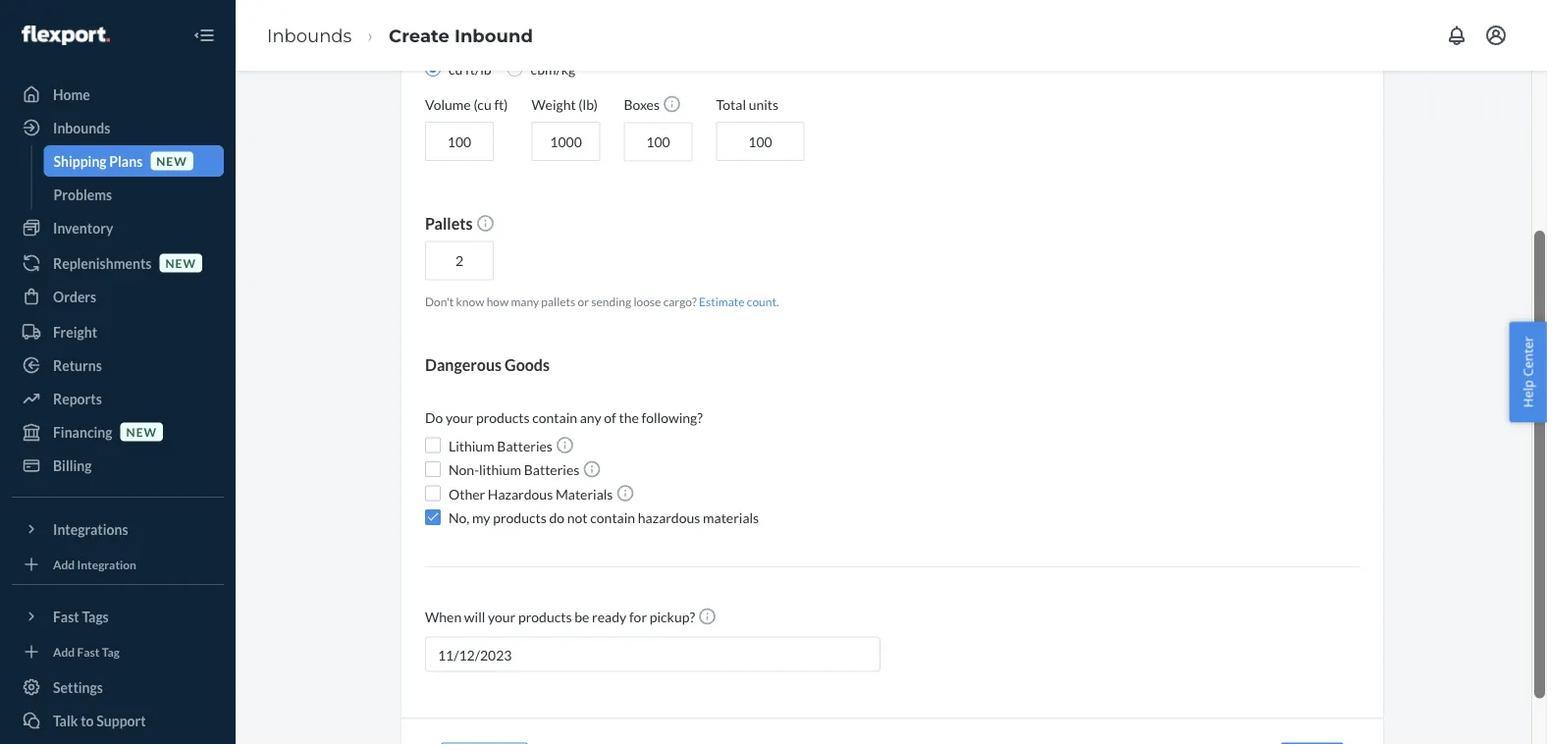 Task type: locate. For each thing, give the bounding box(es) containing it.
new up orders link
[[165, 256, 196, 270]]

new for replenishments
[[165, 256, 196, 270]]

2 vertical spatial new
[[126, 425, 157, 439]]

ft)
[[494, 96, 508, 113]]

cargo?
[[663, 294, 697, 309]]

new right plans
[[156, 154, 187, 168]]

0 horizontal spatial contain
[[532, 410, 577, 426]]

products
[[476, 410, 530, 426], [493, 509, 547, 526], [518, 609, 572, 626]]

None checkbox
[[425, 438, 441, 454], [425, 462, 441, 478], [425, 510, 441, 526], [425, 438, 441, 454], [425, 462, 441, 478], [425, 510, 441, 526]]

1 vertical spatial products
[[493, 509, 547, 526]]

1 vertical spatial inbounds
[[53, 119, 110, 136]]

0 horizontal spatial your
[[446, 410, 473, 426]]

following?
[[642, 410, 703, 426]]

breadcrumbs navigation
[[251, 7, 549, 64]]

1 vertical spatial your
[[488, 609, 516, 626]]

cbm/kg
[[531, 61, 576, 77]]

your
[[446, 410, 473, 426], [488, 609, 516, 626]]

new down "reports" link
[[126, 425, 157, 439]]

1 horizontal spatial your
[[488, 609, 516, 626]]

1 vertical spatial new
[[165, 256, 196, 270]]

0 text field down weight (lb)
[[532, 122, 600, 162]]

non-
[[449, 462, 479, 478]]

add for add fast tag
[[53, 644, 75, 659]]

fast left tag
[[77, 644, 100, 659]]

estimate
[[699, 294, 745, 309]]

2 add from the top
[[53, 644, 75, 659]]

total
[[716, 96, 746, 113]]

0 horizontal spatial 0 text field
[[532, 122, 600, 162]]

returns
[[53, 357, 102, 374]]

0 vertical spatial add
[[53, 557, 75, 571]]

to
[[81, 712, 94, 729]]

do your products contain any of the following?
[[425, 410, 703, 426]]

1 vertical spatial fast
[[77, 644, 100, 659]]

integration
[[77, 557, 136, 571]]

2 vertical spatial products
[[518, 609, 572, 626]]

talk to support
[[53, 712, 146, 729]]

0 vertical spatial your
[[446, 410, 473, 426]]

0 text field
[[532, 122, 600, 162], [624, 123, 693, 162]]

batteries up non-lithium batteries
[[497, 438, 553, 454]]

weight
[[532, 96, 576, 113]]

0 vertical spatial products
[[476, 410, 530, 426]]

home
[[53, 86, 90, 103]]

the
[[619, 410, 639, 426]]

add left integration
[[53, 557, 75, 571]]

None checkbox
[[425, 486, 441, 502]]

other
[[449, 486, 485, 503]]

new for financing
[[126, 425, 157, 439]]

fast
[[53, 608, 79, 625], [77, 644, 100, 659]]

inbounds link
[[267, 24, 352, 46], [12, 112, 224, 143]]

0 horizontal spatial inbounds
[[53, 119, 110, 136]]

0 vertical spatial inbounds link
[[267, 24, 352, 46]]

products for do
[[493, 509, 547, 526]]

0 vertical spatial inbounds
[[267, 24, 352, 46]]

problems
[[54, 186, 112, 203]]

pallets
[[541, 294, 576, 309]]

lithium
[[479, 462, 521, 478]]

ft/lb
[[465, 61, 491, 77]]

new
[[156, 154, 187, 168], [165, 256, 196, 270], [126, 425, 157, 439]]

add for add integration
[[53, 557, 75, 571]]

0 text field down volume (cu ft)
[[425, 122, 494, 162]]

add fast tag
[[53, 644, 120, 659]]

0 text field
[[425, 122, 494, 162], [716, 122, 805, 162], [425, 241, 494, 281]]

home link
[[12, 79, 224, 110]]

volume
[[425, 96, 471, 113]]

open notifications image
[[1445, 24, 1469, 47]]

total units
[[716, 96, 779, 113]]

products up the lithium batteries
[[476, 410, 530, 426]]

0 vertical spatial fast
[[53, 608, 79, 625]]

your right will
[[488, 609, 516, 626]]

weight (lb)
[[532, 96, 598, 113]]

replenishments
[[53, 255, 152, 271]]

0 text field for volume (cu ft)
[[425, 122, 494, 162]]

help
[[1519, 380, 1537, 408]]

0 text field for weight (lb)
[[532, 122, 600, 162]]

0 text field down units
[[716, 122, 805, 162]]

0 text field for boxes
[[624, 123, 693, 162]]

your right do
[[446, 410, 473, 426]]

inventory
[[53, 219, 113, 236]]

will
[[464, 609, 485, 626]]

cu
[[449, 61, 463, 77]]

add up settings
[[53, 644, 75, 659]]

orders link
[[12, 281, 224, 312]]

problems link
[[44, 179, 224, 210]]

contain left any
[[532, 410, 577, 426]]

(lb)
[[579, 96, 598, 113]]

0 vertical spatial contain
[[532, 410, 577, 426]]

be
[[575, 609, 589, 626]]

0 text field down boxes
[[624, 123, 693, 162]]

contain right not
[[590, 509, 635, 526]]

reports link
[[12, 383, 224, 414]]

fast tags
[[53, 608, 109, 625]]

products left be
[[518, 609, 572, 626]]

settings
[[53, 679, 103, 696]]

fast left tags
[[53, 608, 79, 625]]

materials
[[703, 509, 759, 526]]

1 vertical spatial add
[[53, 644, 75, 659]]

1 horizontal spatial inbounds link
[[267, 24, 352, 46]]

shipping plans
[[54, 153, 143, 169]]

0 text field down pallets
[[425, 241, 494, 281]]

non-lithium batteries
[[449, 462, 582, 478]]

create inbound
[[389, 24, 533, 46]]

1 add from the top
[[53, 557, 75, 571]]

batteries up the other hazardous materials
[[524, 462, 580, 478]]

boxes
[[624, 97, 662, 113]]

integrations button
[[12, 513, 224, 545]]

products down hazardous
[[493, 509, 547, 526]]

contain
[[532, 410, 577, 426], [590, 509, 635, 526]]

1 horizontal spatial 0 text field
[[624, 123, 693, 162]]

financing
[[53, 424, 112, 440]]

0 vertical spatial new
[[156, 154, 187, 168]]

1 vertical spatial contain
[[590, 509, 635, 526]]

batteries
[[497, 438, 553, 454], [524, 462, 580, 478]]

pallets
[[425, 214, 476, 233]]

.
[[777, 294, 779, 309]]

cu ft/lb
[[449, 61, 491, 77]]

add
[[53, 557, 75, 571], [53, 644, 75, 659]]

tag
[[102, 644, 120, 659]]

settings link
[[12, 672, 224, 703]]

1 horizontal spatial contain
[[590, 509, 635, 526]]

dangerous
[[425, 356, 502, 375]]

2 0 text field from the left
[[624, 123, 693, 162]]

1 vertical spatial inbounds link
[[12, 112, 224, 143]]

1 horizontal spatial inbounds
[[267, 24, 352, 46]]

1 0 text field from the left
[[532, 122, 600, 162]]



Task type: describe. For each thing, give the bounding box(es) containing it.
of
[[604, 410, 616, 426]]

create inbound link
[[389, 24, 533, 46]]

ready
[[592, 609, 627, 626]]

tags
[[82, 608, 109, 625]]

talk
[[53, 712, 78, 729]]

no, my products do not contain hazardous materials
[[449, 509, 759, 526]]

0 vertical spatial batteries
[[497, 438, 553, 454]]

other hazardous materials
[[449, 486, 616, 503]]

shipping
[[54, 153, 107, 169]]

add fast tag link
[[12, 640, 224, 664]]

inbound
[[455, 24, 533, 46]]

0 text field for total units
[[716, 122, 805, 162]]

center
[[1519, 336, 1537, 377]]

estimate count button
[[699, 293, 777, 310]]

units
[[749, 96, 779, 113]]

orders
[[53, 288, 96, 305]]

do
[[549, 509, 565, 526]]

materials
[[556, 486, 613, 503]]

new for shipping plans
[[156, 154, 187, 168]]

not
[[567, 509, 588, 526]]

how
[[487, 294, 509, 309]]

or
[[578, 294, 589, 309]]

0 horizontal spatial inbounds link
[[12, 112, 224, 143]]

integrations
[[53, 521, 128, 538]]

inbounds inside 'breadcrumbs' navigation
[[267, 24, 352, 46]]

know
[[456, 294, 484, 309]]

any
[[580, 410, 601, 426]]

loose
[[634, 294, 661, 309]]

billing
[[53, 457, 92, 474]]

help center
[[1519, 336, 1537, 408]]

pickup?
[[650, 609, 695, 626]]

when
[[425, 609, 462, 626]]

help center button
[[1509, 322, 1547, 423]]

plans
[[109, 153, 143, 169]]

fast inside dropdown button
[[53, 608, 79, 625]]

billing link
[[12, 450, 224, 481]]

hazardous
[[488, 486, 553, 503]]

inventory link
[[12, 212, 224, 243]]

fast tags button
[[12, 601, 224, 632]]

close navigation image
[[192, 24, 216, 47]]

my
[[472, 509, 490, 526]]

many
[[511, 294, 539, 309]]

add integration
[[53, 557, 136, 571]]

products for contain
[[476, 410, 530, 426]]

talk to support button
[[12, 705, 224, 736]]

lithium batteries
[[449, 438, 555, 454]]

when will your products be ready for pickup?
[[425, 609, 698, 626]]

no,
[[449, 509, 470, 526]]

do
[[425, 410, 443, 426]]

1 vertical spatial batteries
[[524, 462, 580, 478]]

for
[[629, 609, 647, 626]]

don't know how many pallets or sending loose cargo? estimate count .
[[425, 294, 779, 309]]

0 text field for pallets
[[425, 241, 494, 281]]

open account menu image
[[1484, 24, 1508, 47]]

dangerous goods
[[425, 356, 550, 375]]

(cu
[[474, 96, 492, 113]]

hazardous
[[638, 509, 700, 526]]

create
[[389, 24, 450, 46]]

don't
[[425, 294, 454, 309]]

flexport logo image
[[22, 26, 110, 45]]

reports
[[53, 390, 102, 407]]

11/12/2023
[[438, 647, 512, 664]]

support
[[96, 712, 146, 729]]

volume (cu ft)
[[425, 96, 508, 113]]

count
[[747, 294, 777, 309]]

returns link
[[12, 350, 224, 381]]

sending
[[591, 294, 631, 309]]

add integration link
[[12, 553, 224, 576]]

lithium
[[449, 438, 494, 454]]

freight
[[53, 324, 97, 340]]



Task type: vqa. For each thing, say whether or not it's contained in the screenshot.
top 25 results per page option
no



